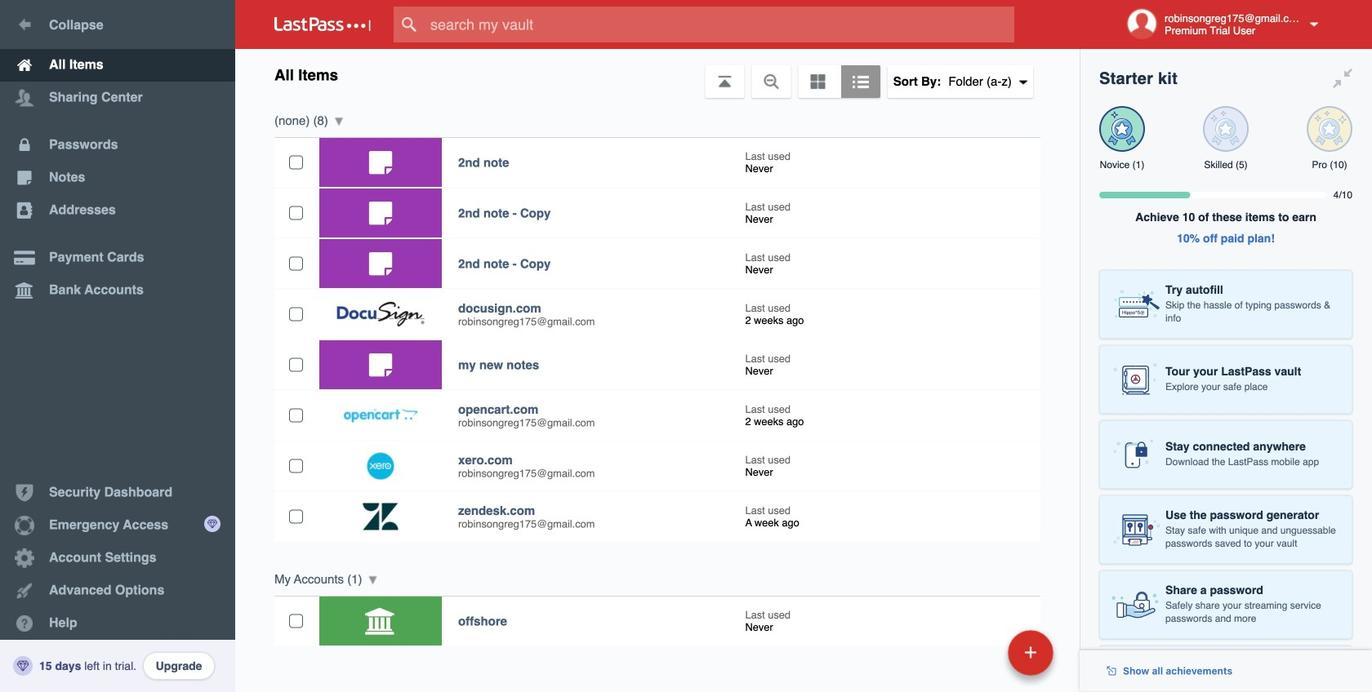 Task type: describe. For each thing, give the bounding box(es) containing it.
search my vault text field
[[394, 7, 1047, 42]]

new item navigation
[[896, 626, 1064, 693]]

Search search field
[[394, 7, 1047, 42]]

vault options navigation
[[235, 49, 1080, 98]]

new item element
[[896, 630, 1060, 677]]

main navigation navigation
[[0, 0, 235, 693]]

lastpass image
[[275, 17, 371, 32]]



